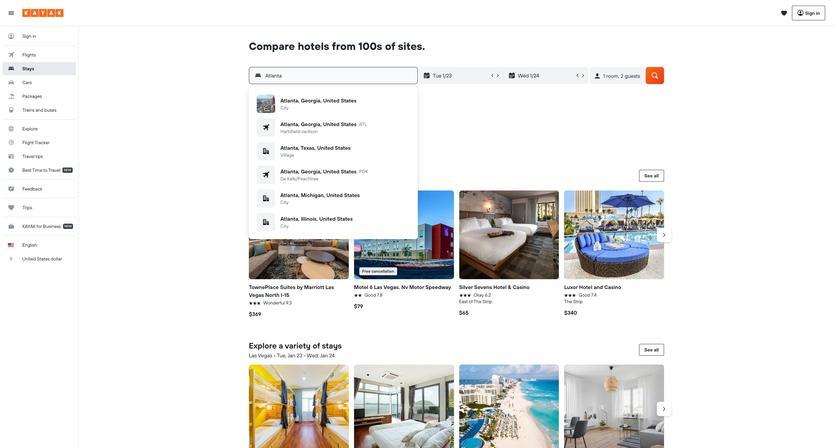 Task type: describe. For each thing, give the bounding box(es) containing it.
navigation menu image
[[8, 10, 14, 16]]

hotel element
[[354, 365, 454, 449]]

motel 6 las vegas. nv motor speedway element
[[354, 191, 454, 280]]

towneplace suites by marriott las vegas north i-15 element
[[249, 191, 349, 280]]

united states (english) image
[[8, 244, 14, 247]]

Enter a city, hotel, airport or landmark text field
[[262, 71, 418, 80]]

explore a variety of stays carousel region
[[246, 363, 672, 449]]

hostel element
[[249, 365, 349, 449]]

silver sevens hotel & casino element
[[460, 191, 560, 280]]

forward image for rental element
[[661, 406, 668, 413]]

luxor hotel and casino element
[[565, 191, 665, 280]]



Task type: locate. For each thing, give the bounding box(es) containing it.
forward image for luxor hotel and casino element
[[661, 232, 668, 239]]

track prices image
[[313, 133, 318, 140]]

None search field
[[239, 53, 675, 97]]

resort element
[[460, 365, 560, 449]]

rental element
[[565, 365, 665, 449]]

1 forward image from the top
[[661, 232, 668, 239]]

city:atlanta, georgia, united states image
[[257, 95, 275, 113]]

stays near las vegas carousel region
[[246, 188, 672, 328]]

figure
[[354, 191, 454, 280]]

0 vertical spatial forward image
[[661, 232, 668, 239]]

list box
[[254, 92, 413, 234]]

forward image
[[661, 232, 668, 239], [661, 406, 668, 413]]

1 vertical spatial forward image
[[661, 406, 668, 413]]

figure inside stays near las vegas carousel region
[[354, 191, 454, 280]]

forward image inside the explore a variety of stays carousel region
[[661, 406, 668, 413]]

2 forward image from the top
[[661, 406, 668, 413]]

forward image inside stays near las vegas carousel region
[[661, 232, 668, 239]]



Task type: vqa. For each thing, say whether or not it's contained in the screenshot.
the your wishlist starts here carousel REGION
no



